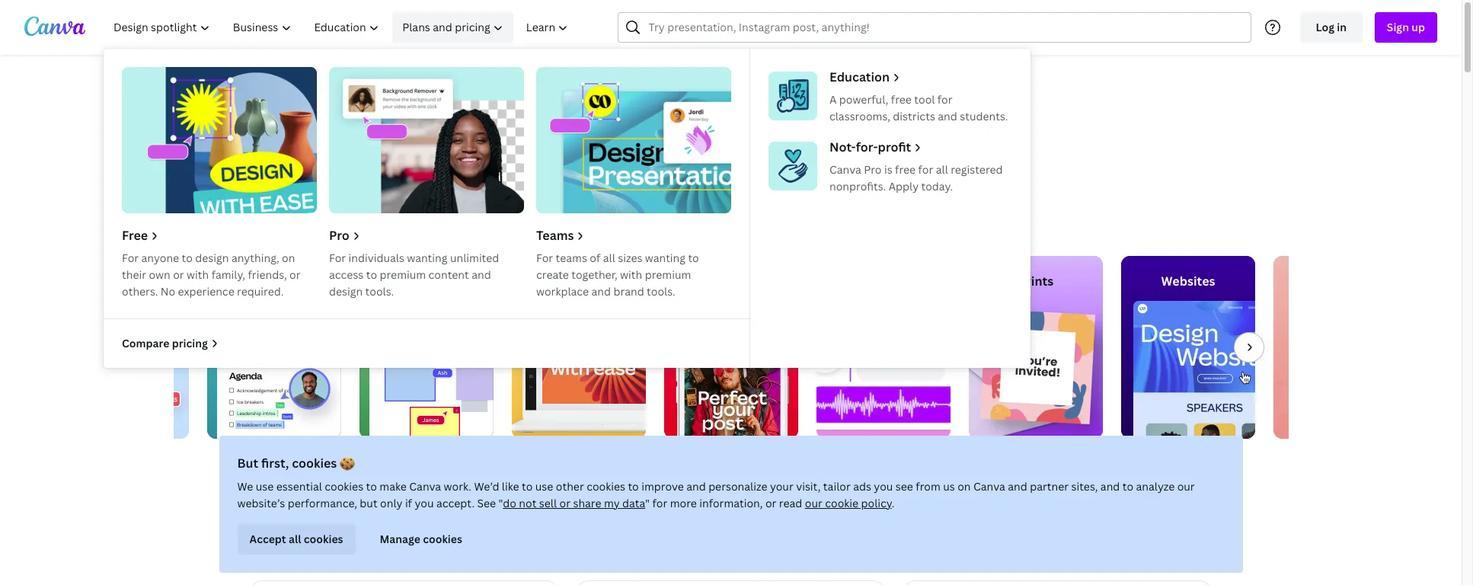 Task type: describe. For each thing, give the bounding box(es) containing it.
pricing inside popup button
[[455, 20, 491, 34]]

and inside the for individuals wanting unlimited access to premium content and design tools.
[[472, 268, 491, 282]]

do not sell or share my data link
[[503, 496, 646, 511]]

plans and pricing menu
[[104, 49, 1031, 368]]

work.
[[444, 479, 472, 494]]

whiteboards
[[388, 273, 464, 290]]

information,
[[700, 496, 763, 511]]

a for a powerful, free tool for classrooms, districts and students.
[[830, 92, 837, 107]]

cookie
[[826, 496, 859, 511]]

tool
[[915, 92, 935, 107]]

will
[[586, 91, 645, 140]]

partner
[[1031, 479, 1069, 494]]

top level navigation element
[[104, 12, 1031, 368]]

presentations
[[537, 273, 620, 290]]

teams
[[537, 227, 574, 244]]

but first, cookies 🍪 dialog
[[219, 436, 1243, 573]]

other
[[556, 479, 584, 494]]

plans and pricing button
[[393, 12, 514, 43]]

accept all cookies button
[[237, 524, 356, 555]]

2 use from the left
[[536, 479, 554, 494]]

tools. inside the for individuals wanting unlimited access to premium content and design tools.
[[366, 284, 394, 299]]

cookies up essential
[[292, 455, 337, 472]]

to left is
[[858, 160, 874, 181]]

sign up for free button
[[679, 201, 783, 232]]

perfect
[[599, 511, 692, 544]]

today?
[[852, 91, 981, 140]]

canva inside canva pro is free for all registered nonprofits. apply today.
[[830, 162, 862, 177]]

sites,
[[1072, 479, 1099, 494]]

to up 'data' on the left of the page
[[628, 479, 639, 494]]

sign for sign up for free
[[692, 209, 714, 223]]

all inside canva pro is free for all registered nonprofits. apply today.
[[936, 162, 949, 177]]

first,
[[261, 455, 289, 472]]

but first, cookies 🍪
[[237, 455, 355, 472]]

accept.
[[437, 496, 475, 511]]

tailor
[[824, 479, 851, 494]]

sell
[[539, 496, 557, 511]]

1 vertical spatial you
[[874, 479, 894, 494]]

for inside button
[[732, 209, 748, 223]]

classrooms,
[[830, 109, 891, 123]]

if
[[405, 496, 412, 511]]

share inside "but first, cookies 🍪" dialog
[[573, 496, 602, 511]]

create inside for teams of all sizes wanting to create together, with premium workplace and brand tools.
[[537, 268, 569, 282]]

analyze
[[1137, 479, 1175, 494]]

a for a perfect fit for everyone
[[575, 511, 594, 544]]

design inside the for individuals wanting unlimited access to premium content and design tools.
[[329, 284, 363, 299]]

teams
[[556, 251, 588, 265]]

and left partner
[[1009, 479, 1028, 494]]

and right sites, at right bottom
[[1101, 479, 1121, 494]]

individuals
[[349, 251, 405, 265]]

from
[[916, 479, 941, 494]]

family,
[[212, 268, 245, 282]]

see
[[896, 479, 914, 494]]

1 vertical spatial our
[[805, 496, 823, 511]]

them.
[[986, 160, 1031, 181]]

accept
[[250, 532, 286, 546]]

a perfect fit for everyone
[[575, 511, 887, 544]]

canva up if
[[409, 479, 441, 494]]

powerful,
[[840, 92, 889, 107]]

with for free
[[187, 268, 209, 282]]

what will you design today?
[[482, 91, 981, 140]]

together,
[[572, 268, 618, 282]]

0 horizontal spatial pro
[[329, 227, 350, 244]]

districts
[[893, 109, 936, 123]]

fit
[[697, 511, 724, 544]]

log
[[1317, 20, 1335, 34]]

1 use from the left
[[256, 479, 274, 494]]

visit,
[[797, 479, 821, 494]]

1 horizontal spatial share
[[878, 160, 920, 181]]

makes
[[483, 160, 532, 181]]

friends,
[[248, 268, 287, 282]]

or right own on the top of the page
[[173, 268, 184, 282]]

my
[[604, 496, 620, 511]]

and up do not sell or share my data " for more information, or read our cookie policy .
[[687, 479, 706, 494]]

Try presentation, Instagram post, anything! search field
[[649, 13, 1242, 42]]

to right like
[[522, 479, 533, 494]]

and inside plans and pricing popup button
[[433, 20, 452, 34]]

up for sign up
[[1412, 20, 1426, 34]]

it
[[536, 160, 547, 181]]

prints
[[1018, 273, 1054, 290]]

read
[[780, 496, 803, 511]]

for for teams
[[537, 251, 553, 265]]

pricing inside menu
[[172, 336, 208, 351]]

design for anything,
[[195, 251, 229, 265]]

profit
[[878, 139, 912, 155]]

cookies inside button
[[304, 532, 343, 546]]

not-for-profit
[[830, 139, 912, 155]]

not-
[[830, 139, 856, 155]]

sign up for free
[[692, 209, 771, 223]]

to up but
[[366, 479, 377, 494]]

anything,
[[232, 251, 279, 265]]

is
[[885, 162, 893, 177]]

but
[[360, 496, 378, 511]]

we use essential cookies to make canva work. we'd like to use other cookies to improve and personalize your visit, tailor ads you see from us on canva and partner sites, and to analyze our website's performance, but only if you accept. see "
[[237, 479, 1196, 511]]

log in button
[[1301, 12, 1363, 43]]

or right sell
[[560, 496, 571, 511]]

plans
[[403, 20, 430, 34]]

for anyone to design anything, on their own or with family, friends, or others. no experience required.
[[122, 251, 301, 299]]

or left read
[[766, 496, 777, 511]]

everyone
[[772, 511, 887, 544]]

do not sell or share my data " for more information, or read our cookie policy .
[[503, 496, 895, 511]]

or right the docs
[[290, 268, 301, 282]]

cookies down 🍪 at the left of the page
[[325, 479, 364, 494]]

up for sign up for free
[[716, 209, 730, 223]]

our cookie policy link
[[805, 496, 892, 511]]

canva pro is free for all registered nonprofits. apply today.
[[830, 162, 1003, 194]]

required.
[[237, 284, 284, 299]]

canva left the "makes"
[[432, 160, 479, 181]]

and down not-
[[825, 160, 854, 181]]

sizes
[[618, 251, 643, 265]]

to inside the for individuals wanting unlimited access to premium content and design tools.
[[366, 268, 377, 282]]

tools. inside for teams of all sizes wanting to create together, with premium workplace and brand tools.
[[647, 284, 676, 299]]



Task type: vqa. For each thing, say whether or not it's contained in the screenshot.
the middle the design
yes



Task type: locate. For each thing, give the bounding box(es) containing it.
premium down individuals
[[380, 268, 426, 282]]

and inside for teams of all sizes wanting to create together, with premium workplace and brand tools.
[[592, 284, 611, 299]]

1 vertical spatial sign
[[692, 209, 714, 223]]

1 vertical spatial up
[[716, 209, 730, 223]]

design for today?
[[728, 91, 845, 140]]

0 vertical spatial pricing
[[455, 20, 491, 34]]

free up apply
[[896, 162, 916, 177]]

sign up button
[[1376, 12, 1438, 43]]

content
[[429, 268, 469, 282]]

pro up access
[[329, 227, 350, 244]]

2 for from the left
[[329, 251, 346, 265]]

for inside a powerful, free tool for classrooms, districts and students.
[[938, 92, 953, 107]]

for down canva makes it easy to create professional designs and to share or print them.
[[732, 209, 748, 223]]

0 vertical spatial pro
[[864, 162, 882, 177]]

" down improve on the left of page
[[646, 496, 650, 511]]

in
[[1338, 20, 1347, 34]]

0 horizontal spatial premium
[[380, 268, 426, 282]]

canva up the nonprofits.
[[830, 162, 862, 177]]

canva
[[432, 160, 479, 181], [830, 162, 862, 177], [409, 479, 441, 494], [974, 479, 1006, 494]]

premium inside the for individuals wanting unlimited access to premium content and design tools.
[[380, 268, 426, 282]]

pro left is
[[864, 162, 882, 177]]

0 horizontal spatial for
[[122, 251, 139, 265]]

with for teams
[[620, 268, 643, 282]]

not
[[519, 496, 537, 511]]

sign inside button
[[1388, 20, 1410, 34]]

sign down professional
[[692, 209, 714, 223]]

2 horizontal spatial for
[[537, 251, 553, 265]]

free for canva pro is free for all registered nonprofits. apply today.
[[896, 162, 916, 177]]

on up friends,
[[282, 251, 295, 265]]

their
[[122, 268, 146, 282]]

workplace
[[537, 284, 589, 299]]

no
[[161, 284, 175, 299]]

0 vertical spatial design
[[728, 91, 845, 140]]

1 horizontal spatial "
[[646, 496, 650, 511]]

with up experience
[[187, 268, 209, 282]]

to right easy
[[590, 160, 606, 181]]

designs
[[762, 160, 821, 181]]

to down sign up for free button
[[689, 251, 699, 265]]

0 vertical spatial sign
[[1388, 20, 1410, 34]]

1 for from the left
[[122, 251, 139, 265]]

for down teams
[[537, 251, 553, 265]]

0 vertical spatial all
[[936, 162, 949, 177]]

you right if
[[415, 496, 434, 511]]

0 horizontal spatial "
[[499, 496, 503, 511]]

for down improve on the left of page
[[653, 496, 668, 511]]

0 horizontal spatial sign
[[692, 209, 714, 223]]

print
[[945, 160, 982, 181]]

our inside we use essential cookies to make canva work. we'd like to use other cookies to improve and personalize your visit, tailor ads you see from us on canva and partner sites, and to analyze our website's performance, but only if you accept. see "
[[1178, 479, 1196, 494]]

a powerful, free tool for classrooms, districts and students.
[[830, 92, 1009, 123]]

wanting inside for teams of all sizes wanting to create together, with premium workplace and brand tools.
[[645, 251, 686, 265]]

and down together,
[[592, 284, 611, 299]]

on inside we use essential cookies to make canva work. we'd like to use other cookies to improve and personalize your visit, tailor ads you see from us on canva and partner sites, and to analyze our website's performance, but only if you accept. see "
[[958, 479, 971, 494]]

brand
[[614, 284, 645, 299]]

docs
[[259, 273, 289, 290]]

1 vertical spatial share
[[573, 496, 602, 511]]

2 vertical spatial you
[[415, 496, 434, 511]]

sign for sign up
[[1388, 20, 1410, 34]]

your
[[770, 479, 794, 494]]

0 vertical spatial create
[[610, 160, 659, 181]]

all
[[936, 162, 949, 177], [603, 251, 616, 265], [289, 532, 301, 546]]

data
[[623, 496, 646, 511]]

0 horizontal spatial you
[[415, 496, 434, 511]]

log in
[[1317, 20, 1347, 34]]

use up sell
[[536, 479, 554, 494]]

with
[[187, 268, 209, 282], [620, 268, 643, 282]]

1 vertical spatial pricing
[[172, 336, 208, 351]]

see
[[477, 496, 496, 511]]

on right us
[[958, 479, 971, 494]]

a left powerful,
[[830, 92, 837, 107]]

personalize
[[709, 479, 768, 494]]

0 vertical spatial share
[[878, 160, 920, 181]]

1 premium from the left
[[380, 268, 426, 282]]

to right anyone
[[182, 251, 193, 265]]

for right tool
[[938, 92, 953, 107]]

1 horizontal spatial you
[[652, 91, 721, 140]]

0 horizontal spatial a
[[575, 511, 594, 544]]

cookies inside 'button'
[[423, 532, 463, 546]]

sign right in on the right of the page
[[1388, 20, 1410, 34]]

and right plans
[[433, 20, 452, 34]]

free
[[122, 227, 148, 244]]

1 horizontal spatial with
[[620, 268, 643, 282]]

and down unlimited
[[472, 268, 491, 282]]

.
[[892, 496, 895, 511]]

0 vertical spatial free
[[892, 92, 912, 107]]

1 vertical spatial create
[[537, 268, 569, 282]]

education
[[830, 69, 890, 85]]

we
[[237, 479, 253, 494]]

create up workplace
[[537, 268, 569, 282]]

0 horizontal spatial design
[[195, 251, 229, 265]]

for up access
[[329, 251, 346, 265]]

2 vertical spatial free
[[750, 209, 771, 223]]

0 vertical spatial up
[[1412, 20, 1426, 34]]

to inside for teams of all sizes wanting to create together, with premium workplace and brand tools.
[[689, 251, 699, 265]]

0 horizontal spatial on
[[282, 251, 295, 265]]

with down the sizes
[[620, 268, 643, 282]]

registered
[[951, 162, 1003, 177]]

for
[[122, 251, 139, 265], [329, 251, 346, 265], [537, 251, 553, 265]]

us
[[944, 479, 956, 494]]

free inside canva pro is free for all registered nonprofits. apply today.
[[896, 162, 916, 177]]

" right see
[[499, 496, 503, 511]]

plans and pricing
[[403, 20, 491, 34]]

our right analyze
[[1178, 479, 1196, 494]]

2 premium from the left
[[645, 268, 692, 282]]

0 horizontal spatial all
[[289, 532, 301, 546]]

canva makes it easy to create professional designs and to share or print them.
[[432, 160, 1031, 181]]

for down information,
[[729, 511, 767, 544]]

1 tools. from the left
[[366, 284, 394, 299]]

a down do not sell or share my data link
[[575, 511, 594, 544]]

1 with from the left
[[187, 268, 209, 282]]

easy
[[551, 160, 586, 181]]

0 horizontal spatial use
[[256, 479, 274, 494]]

you up policy
[[874, 479, 894, 494]]

pro inside canva pro is free for all registered nonprofits. apply today.
[[864, 162, 882, 177]]

for inside for teams of all sizes wanting to create together, with premium workplace and brand tools.
[[537, 251, 553, 265]]

2 vertical spatial all
[[289, 532, 301, 546]]

share down other
[[573, 496, 602, 511]]

premium
[[380, 268, 426, 282], [645, 268, 692, 282]]

0 horizontal spatial our
[[805, 496, 823, 511]]

0 horizontal spatial share
[[573, 496, 602, 511]]

2 " from the left
[[646, 496, 650, 511]]

nonprofits.
[[830, 179, 887, 194]]

tools. right brand at the left of page
[[647, 284, 676, 299]]

unlimited
[[450, 251, 499, 265]]

policy
[[862, 496, 892, 511]]

1 horizontal spatial our
[[1178, 479, 1196, 494]]

share
[[878, 160, 920, 181], [573, 496, 602, 511]]

None search field
[[618, 12, 1252, 43]]

performance,
[[288, 496, 357, 511]]

1 horizontal spatial a
[[830, 92, 837, 107]]

but
[[237, 455, 259, 472]]

1 vertical spatial pro
[[329, 227, 350, 244]]

0 horizontal spatial create
[[537, 268, 569, 282]]

1 horizontal spatial premium
[[645, 268, 692, 282]]

sign up
[[1388, 20, 1426, 34]]

1 horizontal spatial sign
[[1388, 20, 1410, 34]]

free for sign up for free
[[750, 209, 771, 223]]

cookies down performance,
[[304, 532, 343, 546]]

our
[[1178, 479, 1196, 494], [805, 496, 823, 511]]

premium right together,
[[645, 268, 692, 282]]

or
[[924, 160, 941, 181], [173, 268, 184, 282], [290, 268, 301, 282], [560, 496, 571, 511], [766, 496, 777, 511]]

1 horizontal spatial pricing
[[455, 20, 491, 34]]

all right of
[[603, 251, 616, 265]]

" inside we use essential cookies to make canva work. we'd like to use other cookies to improve and personalize your visit, tailor ads you see from us on canva and partner sites, and to analyze our website's performance, but only if you accept. see "
[[499, 496, 503, 511]]

2 horizontal spatial all
[[936, 162, 949, 177]]

essential
[[277, 479, 322, 494]]

for up "today."
[[919, 162, 934, 177]]

1 horizontal spatial use
[[536, 479, 554, 494]]

1 " from the left
[[499, 496, 503, 511]]

0 horizontal spatial with
[[187, 268, 209, 282]]

sign inside button
[[692, 209, 714, 223]]

we'd
[[474, 479, 499, 494]]

for-
[[856, 139, 878, 155]]

0 vertical spatial our
[[1178, 479, 1196, 494]]

cookies up my
[[587, 479, 626, 494]]

free down canva makes it easy to create professional designs and to share or print them.
[[750, 209, 771, 223]]

1 vertical spatial design
[[195, 251, 229, 265]]

wanting up whiteboards
[[407, 251, 448, 265]]

others.
[[122, 284, 158, 299]]

with inside "for anyone to design anything, on their own or with family, friends, or others. no experience required."
[[187, 268, 209, 282]]

all up "today."
[[936, 162, 949, 177]]

cookies down accept.
[[423, 532, 463, 546]]

free up districts
[[892, 92, 912, 107]]

today.
[[922, 179, 954, 194]]

of
[[590, 251, 601, 265]]

you
[[652, 91, 721, 140], [874, 479, 894, 494], [415, 496, 434, 511]]

on
[[282, 251, 295, 265], [958, 479, 971, 494]]

1 horizontal spatial all
[[603, 251, 616, 265]]

manage
[[380, 532, 421, 546]]

0 horizontal spatial pricing
[[172, 336, 208, 351]]

1 horizontal spatial on
[[958, 479, 971, 494]]

for teams of all sizes wanting to create together, with premium workplace and brand tools.
[[537, 251, 699, 299]]

to inside "for anyone to design anything, on their own or with family, friends, or others. no experience required."
[[182, 251, 193, 265]]

0 horizontal spatial up
[[716, 209, 730, 223]]

all inside accept all cookies button
[[289, 532, 301, 546]]

wanting
[[407, 251, 448, 265], [645, 251, 686, 265]]

professional
[[663, 160, 758, 181]]

compare pricing link
[[122, 335, 220, 352]]

design inside "for anyone to design anything, on their own or with family, friends, or others. no experience required."
[[195, 251, 229, 265]]

create
[[610, 160, 659, 181], [537, 268, 569, 282]]

2 horizontal spatial you
[[874, 479, 894, 494]]

with inside for teams of all sizes wanting to create together, with premium workplace and brand tools.
[[620, 268, 643, 282]]

you up professional
[[652, 91, 721, 140]]

make
[[380, 479, 407, 494]]

up inside button
[[1412, 20, 1426, 34]]

for inside canva pro is free for all registered nonprofits. apply today.
[[919, 162, 934, 177]]

0 vertical spatial on
[[282, 251, 295, 265]]

to left analyze
[[1123, 479, 1134, 494]]

2 wanting from the left
[[645, 251, 686, 265]]

0 horizontal spatial wanting
[[407, 251, 448, 265]]

apply
[[889, 179, 919, 194]]

for for free
[[122, 251, 139, 265]]

up inside button
[[716, 209, 730, 223]]

2 with from the left
[[620, 268, 643, 282]]

for inside "but first, cookies 🍪" dialog
[[653, 496, 668, 511]]

1 vertical spatial free
[[896, 162, 916, 177]]

use up website's
[[256, 479, 274, 494]]

design down access
[[329, 284, 363, 299]]

for up their
[[122, 251, 139, 265]]

design up designs
[[728, 91, 845, 140]]

2 horizontal spatial design
[[728, 91, 845, 140]]

design
[[728, 91, 845, 140], [195, 251, 229, 265], [329, 284, 363, 299]]

and
[[433, 20, 452, 34], [938, 109, 958, 123], [825, 160, 854, 181], [472, 268, 491, 282], [592, 284, 611, 299], [687, 479, 706, 494], [1009, 479, 1028, 494], [1101, 479, 1121, 494]]

1 horizontal spatial for
[[329, 251, 346, 265]]

websites
[[1162, 273, 1216, 290]]

and right districts
[[938, 109, 958, 123]]

design up family,
[[195, 251, 229, 265]]

students.
[[960, 109, 1009, 123]]

what
[[482, 91, 579, 140]]

experience
[[178, 284, 235, 299]]

our down visit,
[[805, 496, 823, 511]]

more
[[670, 496, 697, 511]]

accept all cookies
[[250, 532, 343, 546]]

wanting inside the for individuals wanting unlimited access to premium content and design tools.
[[407, 251, 448, 265]]

1 vertical spatial on
[[958, 479, 971, 494]]

2 tools. from the left
[[647, 284, 676, 299]]

for for pro
[[329, 251, 346, 265]]

1 horizontal spatial wanting
[[645, 251, 686, 265]]

1 vertical spatial a
[[575, 511, 594, 544]]

0 vertical spatial a
[[830, 92, 837, 107]]

1 vertical spatial all
[[603, 251, 616, 265]]

for inside the for individuals wanting unlimited access to premium content and design tools.
[[329, 251, 346, 265]]

0 vertical spatial you
[[652, 91, 721, 140]]

1 wanting from the left
[[407, 251, 448, 265]]

1 horizontal spatial tools.
[[647, 284, 676, 299]]

1 horizontal spatial up
[[1412, 20, 1426, 34]]

website's
[[237, 496, 285, 511]]

0 horizontal spatial tools.
[[366, 284, 394, 299]]

free inside a powerful, free tool for classrooms, districts and students.
[[892, 92, 912, 107]]

compare pricing
[[122, 336, 208, 351]]

all inside for teams of all sizes wanting to create together, with premium workplace and brand tools.
[[603, 251, 616, 265]]

manage cookies
[[380, 532, 463, 546]]

for inside "for anyone to design anything, on their own or with family, friends, or others. no experience required."
[[122, 251, 139, 265]]

1 horizontal spatial pro
[[864, 162, 882, 177]]

compare
[[122, 336, 169, 351]]

wanting right the sizes
[[645, 251, 686, 265]]

pricing right compare
[[172, 336, 208, 351]]

share down profit
[[878, 160, 920, 181]]

on inside "for anyone to design anything, on their own or with family, friends, or others. no experience required."
[[282, 251, 295, 265]]

create down will
[[610, 160, 659, 181]]

1 horizontal spatial create
[[610, 160, 659, 181]]

and inside a powerful, free tool for classrooms, districts and students.
[[938, 109, 958, 123]]

for individuals wanting unlimited access to premium content and design tools.
[[329, 251, 499, 299]]

a inside a powerful, free tool for classrooms, districts and students.
[[830, 92, 837, 107]]

premium inside for teams of all sizes wanting to create together, with premium workplace and brand tools.
[[645, 268, 692, 282]]

🍪
[[340, 455, 355, 472]]

ads
[[854, 479, 872, 494]]

sign
[[1388, 20, 1410, 34], [692, 209, 714, 223]]

all right accept
[[289, 532, 301, 546]]

free inside button
[[750, 209, 771, 223]]

to down individuals
[[366, 268, 377, 282]]

1 horizontal spatial design
[[329, 284, 363, 299]]

or left print
[[924, 160, 941, 181]]

pricing right plans
[[455, 20, 491, 34]]

2 vertical spatial design
[[329, 284, 363, 299]]

tools. down individuals
[[366, 284, 394, 299]]

canva right us
[[974, 479, 1006, 494]]

do
[[503, 496, 517, 511]]

own
[[149, 268, 171, 282]]

3 for from the left
[[537, 251, 553, 265]]



